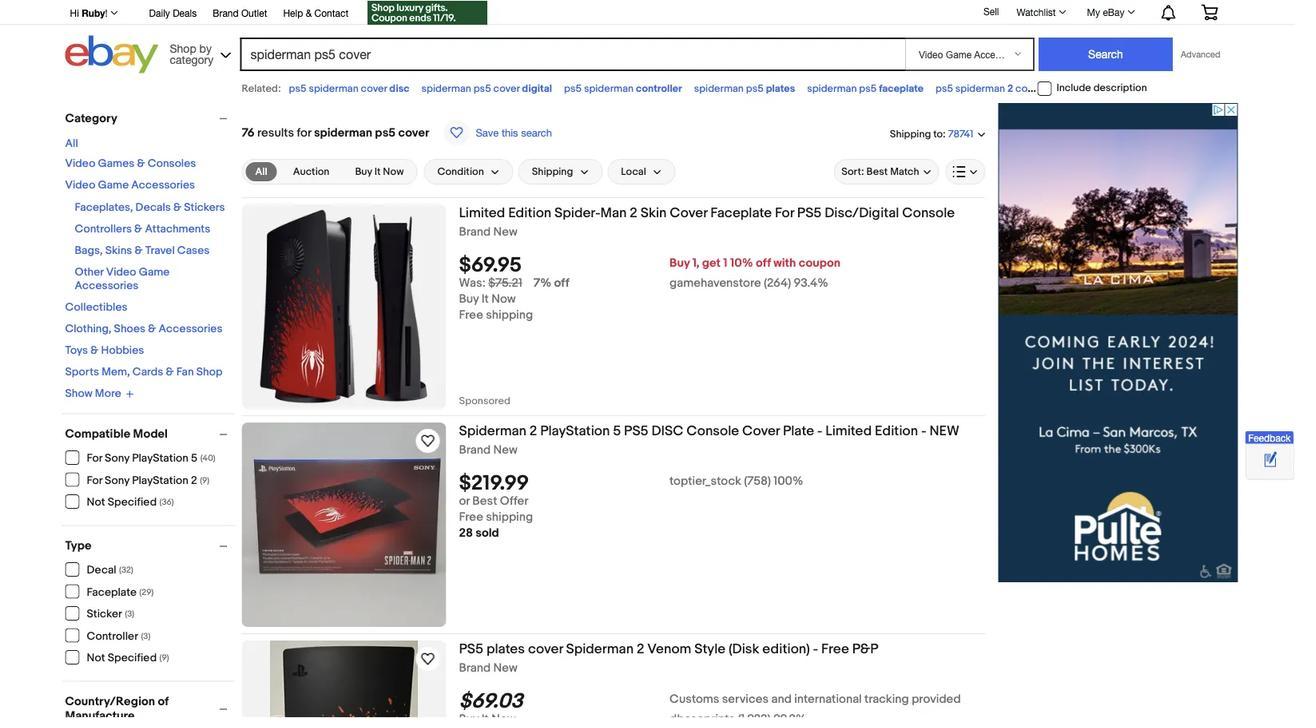 Task type: describe. For each thing, give the bounding box(es) containing it.
2 inside spiderman 2 playstation 5 ps5 disc console cover plate - limited edition - new brand new
[[530, 423, 538, 440]]

not for not specified (36)
[[87, 496, 105, 510]]

my ebay
[[1088, 6, 1125, 18]]

new inside spiderman 2 playstation 5 ps5 disc console cover plate - limited edition - new brand new
[[494, 443, 518, 458]]

for inside limited edition spider-man 2 skin cover faceplate for ps5 disc/digital console brand new
[[775, 205, 795, 221]]

All selected text field
[[255, 165, 268, 179]]

28
[[459, 527, 473, 541]]

now inside the gamehavenstore (264) 93.4% buy it now free shipping
[[492, 292, 516, 307]]

specified for not specified (9)
[[108, 652, 157, 665]]

& up attachments
[[173, 201, 182, 215]]

accessories inside faceplates, decals & stickers controllers & attachments bags, skins & travel cases other video game accessories
[[75, 279, 139, 293]]

local button
[[608, 159, 676, 185]]

sony for for sony playstation 2
[[105, 474, 130, 488]]

cases
[[177, 244, 210, 258]]

collectibles link
[[65, 301, 128, 315]]

your shopping cart image
[[1201, 4, 1219, 20]]

my
[[1088, 6, 1101, 18]]

best inside dropdown button
[[867, 166, 888, 178]]

& up bags, skins & travel cases link
[[134, 223, 143, 236]]

console inside spiderman 2 playstation 5 ps5 disc console cover plate - limited edition - new brand new
[[687, 423, 740, 440]]

10%
[[731, 256, 754, 271]]

0 horizontal spatial all
[[65, 137, 78, 151]]

78741
[[949, 128, 974, 141]]

help & contact link
[[283, 5, 349, 22]]

limited edition spider-man 2 skin cover faceplate for ps5 disc/digital console image
[[242, 205, 446, 409]]

shipping button
[[519, 159, 603, 185]]

spiderman right the controller
[[694, 82, 744, 95]]

provided
[[912, 693, 961, 707]]

video for video game accessories
[[65, 179, 95, 192]]

manufacture
[[65, 709, 135, 719]]

limited inside spiderman 2 playstation 5 ps5 disc console cover plate - limited edition - new brand new
[[826, 423, 872, 440]]

mem,
[[102, 366, 130, 379]]

my ebay link
[[1079, 2, 1143, 22]]

limited edition spider-man 2 skin cover faceplate for ps5 disc/digital console brand new
[[459, 205, 955, 239]]

compatible model
[[65, 427, 168, 442]]

(9) inside not specified (9)
[[160, 653, 169, 664]]

0 vertical spatial off
[[756, 256, 771, 271]]

faceplate
[[880, 82, 924, 95]]

limited edition spider-man 2 skin cover faceplate for ps5 disc/digital console heading
[[459, 205, 955, 221]]

- for $69.03
[[813, 641, 819, 658]]

spiderman inside spiderman 2 playstation 5 ps5 disc console cover plate - limited edition - new brand new
[[459, 423, 527, 440]]

(9) inside for sony playstation 2 (9)
[[200, 476, 210, 486]]

game inside faceplates, decals & stickers controllers & attachments bags, skins & travel cases other video game accessories
[[139, 266, 170, 279]]

ps5 spiderman controller
[[564, 82, 682, 95]]

deals
[[173, 7, 197, 18]]

ps5 spiderman cover disc
[[289, 82, 410, 95]]

sports mem, cards & fan shop link
[[65, 366, 223, 379]]

auction
[[293, 166, 330, 178]]

show more button
[[65, 387, 134, 401]]

save this search
[[476, 126, 552, 139]]

brand inside account navigation
[[213, 7, 239, 18]]

other
[[75, 266, 104, 279]]

free for buy
[[459, 308, 484, 323]]

controller (3)
[[87, 630, 150, 644]]

disc/digital
[[825, 205, 900, 221]]

& left 'fan' at bottom left
[[166, 366, 174, 379]]

spiderman ps5 plates
[[694, 82, 796, 95]]

skins
[[105, 244, 132, 258]]

video games & consoles link
[[65, 157, 196, 171]]

of
[[158, 695, 169, 709]]

spiderman up 78741
[[956, 82, 1006, 95]]

cover for spiderman ps5 cover digital
[[494, 82, 520, 95]]

controllers
[[75, 223, 132, 236]]

daily deals
[[149, 7, 197, 18]]

2 inside 'ps5 plates  cover spiderman 2 venom style (disk edition) - free p&p brand new'
[[637, 641, 645, 658]]

watchlist link
[[1008, 2, 1074, 22]]

accessories inside collectibles clothing, shoes & accessories toys & hobbies sports mem, cards & fan shop
[[159, 323, 223, 336]]

spiderman 2 playstation 5 ps5 disc console cover plate - limited edition - new heading
[[459, 423, 960, 440]]

1 vertical spatial all
[[255, 165, 268, 178]]

listing options selector. list view selected. image
[[953, 165, 979, 178]]

cover inside spiderman 2 playstation 5 ps5 disc console cover plate - limited edition - new brand new
[[743, 423, 780, 440]]

sort:
[[842, 166, 865, 178]]

include
[[1057, 82, 1092, 95]]

not specified (36)
[[87, 496, 174, 510]]

sell
[[984, 6, 1000, 17]]

country/region of manufacture button
[[65, 695, 235, 719]]

was:
[[459, 276, 486, 291]]

bags,
[[75, 244, 103, 258]]

spiderman right disc
[[422, 82, 471, 95]]

(disk
[[729, 641, 760, 658]]

for for for sony playstation 2
[[87, 474, 102, 488]]

playstation for (40)
[[132, 452, 189, 466]]

auction link
[[284, 162, 339, 181]]

country/region
[[65, 695, 155, 709]]

buy it now
[[355, 166, 404, 178]]

1 vertical spatial off
[[554, 276, 570, 291]]

playstation for (9)
[[132, 474, 189, 488]]

watch ps5 plates  cover spiderman 2 venom style (disk edition) - free p&p image
[[418, 650, 438, 669]]

collectibles
[[65, 301, 128, 315]]

compatible
[[65, 427, 130, 442]]

controller
[[636, 82, 682, 95]]

hobbies
[[101, 344, 144, 358]]

(264)
[[764, 276, 792, 291]]

video game accessories
[[65, 179, 195, 192]]

(3) for sticker
[[125, 610, 134, 620]]

ps5 plates  cover spiderman 2 venom style (disk edition) - free p&p heading
[[459, 641, 879, 658]]

advanced
[[1181, 49, 1221, 60]]

sort: best match button
[[835, 159, 940, 185]]

new for $69.03
[[494, 661, 518, 676]]

watch spiderman 2 playstation 5 ps5 disc console cover plate - limited edition - new image
[[418, 432, 438, 451]]

edition)
[[763, 641, 810, 658]]

attachments
[[145, 223, 210, 236]]

shop by category banner
[[61, 0, 1231, 78]]

toptier_stock
[[670, 475, 742, 489]]

brand inside 'ps5 plates  cover spiderman 2 venom style (disk edition) - free p&p brand new'
[[459, 661, 491, 676]]

plate
[[783, 423, 815, 440]]

sell link
[[977, 6, 1007, 17]]

5 for ps5
[[613, 423, 621, 440]]

and
[[772, 693, 792, 707]]

not specified (9)
[[87, 652, 169, 665]]

buy it now link
[[346, 162, 414, 181]]

spiderman down search for anything text field
[[584, 82, 634, 95]]

ps5 plates  cover spiderman 2 venom style (disk edition) - free p&p image
[[270, 641, 418, 719]]

ps5 inside 'ps5 plates  cover spiderman 2 venom style (disk edition) - free p&p brand new'
[[459, 641, 484, 658]]

venom
[[648, 641, 692, 658]]

spiderman down my
[[1075, 82, 1124, 95]]

(32)
[[119, 566, 133, 576]]

shipping for shipping
[[532, 166, 573, 178]]

travel
[[145, 244, 175, 258]]

edition inside limited edition spider-man 2 skin cover faceplate for ps5 disc/digital console brand new
[[509, 205, 552, 221]]

playstation for ps5
[[541, 423, 610, 440]]

1
[[724, 256, 728, 271]]

specified for not specified (36)
[[108, 496, 157, 510]]

more
[[95, 387, 121, 401]]

skin
[[641, 205, 667, 221]]

international
[[795, 693, 862, 707]]

this
[[502, 126, 518, 139]]

faceplates,
[[75, 201, 133, 215]]

for sony playstation 2 (9)
[[87, 474, 210, 488]]

video games & consoles
[[65, 157, 196, 171]]

gamehavenstore (264) 93.4% buy it now free shipping
[[459, 276, 829, 323]]

(36)
[[160, 498, 174, 508]]

hi
[[70, 7, 79, 18]]

ps5 spiderman 2 cover
[[936, 82, 1043, 95]]

shop inside shop by category
[[170, 42, 196, 55]]

description
[[1094, 82, 1148, 95]]



Task type: locate. For each thing, give the bounding box(es) containing it.
all link down 'category'
[[65, 137, 78, 151]]

1 horizontal spatial edition
[[875, 423, 919, 440]]

spiderman 2 playstation 5 ps5 disc console cover plate - limited edition - new image
[[242, 423, 446, 628]]

plates
[[766, 82, 796, 95], [487, 641, 525, 658]]

- right plate
[[818, 423, 823, 440]]

best inside toptier_stock (758) 100% or best offer free shipping 28 sold
[[473, 495, 498, 509]]

now
[[383, 166, 404, 178], [492, 292, 516, 307]]

0 vertical spatial specified
[[108, 496, 157, 510]]

specified down controller (3)
[[108, 652, 157, 665]]

consoles
[[148, 157, 196, 171]]

sony for for sony playstation 5
[[105, 452, 130, 466]]

1 vertical spatial plates
[[487, 641, 525, 658]]

spiderman up 76 results for spiderman ps5 cover
[[309, 82, 359, 95]]

sort: best match
[[842, 166, 920, 178]]

0 vertical spatial playstation
[[541, 423, 610, 440]]

video down skins in the top of the page
[[106, 266, 136, 279]]

sony down compatible model
[[105, 452, 130, 466]]

faceplate inside limited edition spider-man 2 skin cover faceplate for ps5 disc/digital console brand new
[[711, 205, 772, 221]]

0 vertical spatial plates
[[766, 82, 796, 95]]

2 new from the top
[[494, 443, 518, 458]]

0 horizontal spatial all link
[[65, 137, 78, 151]]

0 vertical spatial new
[[494, 225, 518, 239]]

shipping inside shipping to : 78741
[[890, 128, 932, 140]]

include description
[[1057, 82, 1148, 95]]

2 vertical spatial accessories
[[159, 323, 223, 336]]

bags, skins & travel cases link
[[75, 244, 210, 258]]

:
[[943, 128, 946, 140]]

0 horizontal spatial it
[[375, 166, 381, 178]]

all down 'category'
[[65, 137, 78, 151]]

free inside 'ps5 plates  cover spiderman 2 venom style (disk edition) - free p&p brand new'
[[822, 641, 850, 658]]

stickers
[[184, 201, 225, 215]]

(3) inside controller (3)
[[141, 632, 150, 642]]

new
[[930, 423, 960, 440]]

new up $219.99
[[494, 443, 518, 458]]

None submit
[[1039, 38, 1173, 71]]

advanced link
[[1173, 38, 1229, 70]]

0 horizontal spatial spiderman
[[459, 423, 527, 440]]

1 vertical spatial it
[[482, 292, 489, 307]]

0 vertical spatial accessories
[[131, 179, 195, 192]]

1 vertical spatial best
[[473, 495, 498, 509]]

2 vertical spatial ps5
[[459, 641, 484, 658]]

0 vertical spatial shipping
[[486, 308, 533, 323]]

2 vertical spatial buy
[[459, 292, 479, 307]]

& right skins in the top of the page
[[135, 244, 143, 258]]

console
[[903, 205, 955, 221], [687, 423, 740, 440]]

1 horizontal spatial all
[[255, 165, 268, 178]]

edition left spider-
[[509, 205, 552, 221]]

0 vertical spatial limited
[[459, 205, 505, 221]]

2 vertical spatial free
[[822, 641, 850, 658]]

1 vertical spatial for
[[87, 452, 102, 466]]

free for or
[[459, 511, 484, 525]]

1 horizontal spatial cover
[[743, 423, 780, 440]]

best right sort: at the top of page
[[867, 166, 888, 178]]

edition left new
[[875, 423, 919, 440]]

1 vertical spatial accessories
[[75, 279, 139, 293]]

2 horizontal spatial ps5
[[798, 205, 822, 221]]

$75.21
[[489, 276, 523, 291]]

off left with
[[756, 256, 771, 271]]

1 vertical spatial video
[[65, 179, 95, 192]]

clothing,
[[65, 323, 112, 336]]

spiderman left faceplate
[[808, 82, 857, 95]]

buy for buy it now
[[355, 166, 372, 178]]

it down 76 results for spiderman ps5 cover
[[375, 166, 381, 178]]

Search for anything text field
[[243, 39, 902, 70]]

games
[[98, 157, 135, 171]]

save this search button
[[439, 119, 557, 146]]

edition inside spiderman 2 playstation 5 ps5 disc console cover plate - limited edition - new brand new
[[875, 423, 919, 440]]

1 vertical spatial game
[[139, 266, 170, 279]]

help & contact
[[283, 7, 349, 18]]

shipping inside the gamehavenstore (264) 93.4% buy it now free shipping
[[486, 308, 533, 323]]

buy left the 1,
[[670, 256, 690, 271]]

video left the games
[[65, 157, 95, 171]]

brand up $69.03
[[459, 661, 491, 676]]

free inside toptier_stock (758) 100% or best offer free shipping 28 sold
[[459, 511, 484, 525]]

best
[[867, 166, 888, 178], [473, 495, 498, 509]]

all link
[[65, 137, 78, 151], [246, 162, 277, 181]]

(3) down faceplate (29)
[[125, 610, 134, 620]]

1 vertical spatial (9)
[[160, 653, 169, 664]]

0 vertical spatial video
[[65, 157, 95, 171]]

spiderman ps5 cover digital
[[422, 82, 552, 95]]

spiderman 2 playstation 5 ps5 disc console cover plate - limited edition - new link
[[459, 423, 986, 443]]

cover inside 'ps5 plates  cover spiderman 2 venom style (disk edition) - free p&p brand new'
[[528, 641, 563, 658]]

spider-
[[555, 205, 601, 221]]

cover right skin
[[670, 205, 708, 221]]

1 horizontal spatial off
[[756, 256, 771, 271]]

tracking
[[865, 693, 910, 707]]

free down was:
[[459, 308, 484, 323]]

limited inside limited edition spider-man 2 skin cover faceplate for ps5 disc/digital console brand new
[[459, 205, 505, 221]]

disc
[[652, 423, 684, 440]]

0 vertical spatial all link
[[65, 137, 78, 151]]

1 vertical spatial sony
[[105, 474, 130, 488]]

faceplate up 10%
[[711, 205, 772, 221]]

1 vertical spatial playstation
[[132, 452, 189, 466]]

results
[[257, 126, 294, 140]]

collectibles clothing, shoes & accessories toys & hobbies sports mem, cards & fan shop
[[65, 301, 223, 379]]

2 vertical spatial for
[[87, 474, 102, 488]]

for up not specified (36)
[[87, 474, 102, 488]]

free left the "p&p" on the bottom of the page
[[822, 641, 850, 658]]

by
[[200, 42, 212, 55]]

style
[[695, 641, 726, 658]]

0 horizontal spatial 5
[[191, 452, 198, 466]]

sony up not specified (36)
[[105, 474, 130, 488]]

0 vertical spatial ps5
[[798, 205, 822, 221]]

new inside 'ps5 plates  cover spiderman 2 venom style (disk edition) - free p&p brand new'
[[494, 661, 518, 676]]

1 horizontal spatial now
[[492, 292, 516, 307]]

shop right 'fan' at bottom left
[[196, 366, 223, 379]]

2 vertical spatial new
[[494, 661, 518, 676]]

0 vertical spatial all
[[65, 137, 78, 151]]

main content containing $69.95
[[242, 103, 986, 719]]

0 horizontal spatial game
[[98, 179, 129, 192]]

1 vertical spatial new
[[494, 443, 518, 458]]

5
[[613, 423, 621, 440], [191, 452, 198, 466]]

shop left by
[[170, 42, 196, 55]]

0 horizontal spatial best
[[473, 495, 498, 509]]

1 vertical spatial ps5
[[624, 423, 649, 440]]

$219.99
[[459, 472, 529, 497]]

save
[[476, 126, 499, 139]]

0 horizontal spatial cover
[[670, 205, 708, 221]]

0 horizontal spatial buy
[[355, 166, 372, 178]]

3 new from the top
[[494, 661, 518, 676]]

100%
[[774, 475, 804, 489]]

cover inside limited edition spider-man 2 skin cover faceplate for ps5 disc/digital console brand new
[[670, 205, 708, 221]]

0 vertical spatial it
[[375, 166, 381, 178]]

it inside the gamehavenstore (264) 93.4% buy it now free shipping
[[482, 292, 489, 307]]

1 specified from the top
[[108, 496, 157, 510]]

ps5 left disc
[[624, 423, 649, 440]]

sticker
[[87, 608, 122, 622]]

& right shoes
[[148, 323, 156, 336]]

buy down was:
[[459, 292, 479, 307]]

not down controller
[[87, 652, 105, 665]]

brand inside spiderman 2 playstation 5 ps5 disc console cover plate - limited edition - new brand new
[[459, 443, 491, 458]]

game down travel
[[139, 266, 170, 279]]

ps5 right watch ps5 plates  cover spiderman 2 venom style (disk edition) - free p&p icon
[[459, 641, 484, 658]]

shipping down $75.21
[[486, 308, 533, 323]]

playstation inside spiderman 2 playstation 5 ps5 disc console cover plate - limited edition - new brand new
[[541, 423, 610, 440]]

1 horizontal spatial ps5
[[624, 423, 649, 440]]

5 for (40)
[[191, 452, 198, 466]]

main content
[[242, 103, 986, 719]]

(3) inside sticker (3)
[[125, 610, 134, 620]]

0 vertical spatial best
[[867, 166, 888, 178]]

0 vertical spatial shipping
[[890, 128, 932, 140]]

free inside the gamehavenstore (264) 93.4% buy it now free shipping
[[459, 308, 484, 323]]

0 vertical spatial sony
[[105, 452, 130, 466]]

cover for ps5 spiderman cover disc
[[361, 82, 387, 95]]

0 vertical spatial edition
[[509, 205, 552, 221]]

brand outlet link
[[213, 5, 267, 22]]

(9) up of
[[160, 653, 169, 664]]

for
[[775, 205, 795, 221], [87, 452, 102, 466], [87, 474, 102, 488]]

feedback
[[1249, 433, 1291, 444]]

1 vertical spatial shipping
[[486, 511, 533, 525]]

shipping left the to
[[890, 128, 932, 140]]

1 vertical spatial shop
[[196, 366, 223, 379]]

cover for ps5 plates  cover spiderman 2 venom style (disk edition) - free p&p brand new
[[528, 641, 563, 658]]

video up faceplates,
[[65, 179, 95, 192]]

1 vertical spatial shipping
[[532, 166, 573, 178]]

shipping for offer
[[486, 511, 533, 525]]

accessories up 'fan' at bottom left
[[159, 323, 223, 336]]

0 horizontal spatial plates
[[487, 641, 525, 658]]

1 vertical spatial spiderman
[[566, 641, 634, 658]]

video
[[65, 157, 95, 171], [65, 179, 95, 192], [106, 266, 136, 279]]

cover for ps5 spiderman cover
[[1127, 82, 1153, 95]]

new up $69.95
[[494, 225, 518, 239]]

buy inside the gamehavenstore (264) 93.4% buy it now free shipping
[[459, 292, 479, 307]]

76 results for spiderman ps5 cover
[[242, 126, 430, 140]]

& up video game accessories
[[137, 157, 145, 171]]

spiderman up $219.99
[[459, 423, 527, 440]]

spiderman right the 'for' at top
[[314, 126, 373, 140]]

condition button
[[424, 159, 514, 185]]

1 horizontal spatial best
[[867, 166, 888, 178]]

now down $75.21
[[492, 292, 516, 307]]

0 vertical spatial cover
[[670, 205, 708, 221]]

get
[[703, 256, 721, 271]]

ps5 up coupon
[[798, 205, 822, 221]]

shop inside collectibles clothing, shoes & accessories toys & hobbies sports mem, cards & fan shop
[[196, 366, 223, 379]]

0 horizontal spatial now
[[383, 166, 404, 178]]

1 not from the top
[[87, 496, 105, 510]]

1 horizontal spatial (9)
[[200, 476, 210, 486]]

2 sony from the top
[[105, 474, 130, 488]]

1 horizontal spatial buy
[[459, 292, 479, 307]]

daily
[[149, 7, 170, 18]]

0 vertical spatial (3)
[[125, 610, 134, 620]]

- right edition)
[[813, 641, 819, 658]]

0 vertical spatial 5
[[613, 423, 621, 440]]

advertisement region
[[999, 103, 1239, 583]]

1 vertical spatial not
[[87, 652, 105, 665]]

all down results
[[255, 165, 268, 178]]

1 horizontal spatial game
[[139, 266, 170, 279]]

console right disc
[[687, 423, 740, 440]]

5 left disc
[[613, 423, 621, 440]]

coupon
[[799, 256, 841, 271]]

spiderman
[[459, 423, 527, 440], [566, 641, 634, 658]]

not up type
[[87, 496, 105, 510]]

all
[[65, 137, 78, 151], [255, 165, 268, 178]]

- for $219.99
[[818, 423, 823, 440]]

ebay
[[1103, 6, 1125, 18]]

ruby
[[82, 7, 105, 18]]

new for $69.95
[[494, 225, 518, 239]]

not
[[87, 496, 105, 510], [87, 652, 105, 665]]

1 vertical spatial cover
[[743, 423, 780, 440]]

buy for buy 1, get 1 10% off with coupon
[[670, 256, 690, 271]]

for
[[297, 126, 311, 140]]

account navigation
[[61, 0, 1231, 27]]

brand left 'outlet'
[[213, 7, 239, 18]]

spiderman inside 'ps5 plates  cover spiderman 2 venom style (disk edition) - free p&p brand new'
[[566, 641, 634, 658]]

buy down 76 results for spiderman ps5 cover
[[355, 166, 372, 178]]

type button
[[65, 539, 235, 554]]

ps5 plates  cover spiderman 2 venom style (disk edition) - free p&p brand new
[[459, 641, 879, 676]]

1 new from the top
[[494, 225, 518, 239]]

1 horizontal spatial all link
[[246, 162, 277, 181]]

shipping down offer
[[486, 511, 533, 525]]

0 vertical spatial console
[[903, 205, 955, 221]]

0 horizontal spatial (3)
[[125, 610, 134, 620]]

0 vertical spatial buy
[[355, 166, 372, 178]]

(9)
[[200, 476, 210, 486], [160, 653, 169, 664]]

new inside limited edition spider-man 2 skin cover faceplate for ps5 disc/digital console brand new
[[494, 225, 518, 239]]

compatible model button
[[65, 427, 235, 442]]

limited right plate
[[826, 423, 872, 440]]

shipping inside dropdown button
[[532, 166, 573, 178]]

new up $69.03
[[494, 661, 518, 676]]

game
[[98, 179, 129, 192], [139, 266, 170, 279]]

all link down 76
[[246, 162, 277, 181]]

it down was: $75.21
[[482, 292, 489, 307]]

(3) up not specified (9) at bottom left
[[141, 632, 150, 642]]

shipping to : 78741
[[890, 128, 974, 141]]

2 vertical spatial video
[[106, 266, 136, 279]]

free up 28
[[459, 511, 484, 525]]

watchlist
[[1017, 6, 1056, 18]]

limited down condition dropdown button at the left top
[[459, 205, 505, 221]]

for for for sony playstation 5
[[87, 452, 102, 466]]

76
[[242, 126, 255, 140]]

spiderman left venom
[[566, 641, 634, 658]]

gamehavenstore
[[670, 276, 762, 291]]

related:
[[242, 82, 281, 95]]

get the coupon image
[[368, 1, 488, 25]]

sony
[[105, 452, 130, 466], [105, 474, 130, 488]]

& right toys
[[91, 344, 99, 358]]

1 vertical spatial buy
[[670, 256, 690, 271]]

0 horizontal spatial faceplate
[[87, 586, 137, 600]]

5 inside spiderman 2 playstation 5 ps5 disc console cover plate - limited edition - new brand new
[[613, 423, 621, 440]]

plates inside 'ps5 plates  cover spiderman 2 venom style (disk edition) - free p&p brand new'
[[487, 641, 525, 658]]

1 horizontal spatial shipping
[[890, 128, 932, 140]]

was: $75.21
[[459, 276, 523, 291]]

& right the help
[[306, 7, 312, 18]]

search
[[521, 126, 552, 139]]

1,
[[693, 256, 700, 271]]

1 horizontal spatial faceplate
[[711, 205, 772, 221]]

shipping for shipping to : 78741
[[890, 128, 932, 140]]

console inside limited edition spider-man 2 skin cover faceplate for ps5 disc/digital console brand new
[[903, 205, 955, 221]]

0 vertical spatial shop
[[170, 42, 196, 55]]

cover left plate
[[743, 423, 780, 440]]

accessories up collectibles link
[[75, 279, 139, 293]]

off right 7%
[[554, 276, 570, 291]]

ps5 inside limited edition spider-man 2 skin cover faceplate for ps5 disc/digital console brand new
[[798, 205, 822, 221]]

1 vertical spatial console
[[687, 423, 740, 440]]

for down compatible
[[87, 452, 102, 466]]

2 inside limited edition spider-man 2 skin cover faceplate for ps5 disc/digital console brand new
[[630, 205, 638, 221]]

1 sony from the top
[[105, 452, 130, 466]]

2 vertical spatial playstation
[[132, 474, 189, 488]]

video game accessories link
[[65, 179, 195, 192]]

faceplate up sticker (3)
[[87, 586, 137, 600]]

(9) down (40)
[[200, 476, 210, 486]]

brand up $69.95
[[459, 225, 491, 239]]

0 horizontal spatial (9)
[[160, 653, 169, 664]]

2 specified from the top
[[108, 652, 157, 665]]

match
[[891, 166, 920, 178]]

2 not from the top
[[87, 652, 105, 665]]

0 horizontal spatial ps5
[[459, 641, 484, 658]]

shoes
[[114, 323, 146, 336]]

& inside help & contact link
[[306, 7, 312, 18]]

specified
[[108, 496, 157, 510], [108, 652, 157, 665]]

brand up $219.99
[[459, 443, 491, 458]]

1 horizontal spatial plates
[[766, 82, 796, 95]]

1 horizontal spatial 5
[[613, 423, 621, 440]]

0 vertical spatial (9)
[[200, 476, 210, 486]]

best right or
[[473, 495, 498, 509]]

0 horizontal spatial console
[[687, 423, 740, 440]]

category
[[65, 111, 117, 126]]

(758)
[[744, 475, 771, 489]]

shipping inside toptier_stock (758) 100% or best offer free shipping 28 sold
[[486, 511, 533, 525]]

brand inside limited edition spider-man 2 skin cover faceplate for ps5 disc/digital console brand new
[[459, 225, 491, 239]]

fan
[[176, 366, 194, 379]]

1 horizontal spatial console
[[903, 205, 955, 221]]

1 horizontal spatial (3)
[[141, 632, 150, 642]]

game down the games
[[98, 179, 129, 192]]

1 horizontal spatial limited
[[826, 423, 872, 440]]

2 horizontal spatial buy
[[670, 256, 690, 271]]

1 vertical spatial all link
[[246, 162, 277, 181]]

none submit inside shop by category banner
[[1039, 38, 1173, 71]]

video inside faceplates, decals & stickers controllers & attachments bags, skins & travel cases other video game accessories
[[106, 266, 136, 279]]

for up with
[[775, 205, 795, 221]]

shipping down "search" in the top of the page
[[532, 166, 573, 178]]

1 vertical spatial (3)
[[141, 632, 150, 642]]

cards
[[133, 366, 163, 379]]

controller
[[87, 630, 138, 644]]

accessories down the consoles
[[131, 179, 195, 192]]

video for video games & consoles
[[65, 157, 95, 171]]

0 vertical spatial now
[[383, 166, 404, 178]]

ps5
[[798, 205, 822, 221], [624, 423, 649, 440], [459, 641, 484, 658]]

1 horizontal spatial spiderman
[[566, 641, 634, 658]]

1 vertical spatial 5
[[191, 452, 198, 466]]

console down the match
[[903, 205, 955, 221]]

specified down for sony playstation 2 (9)
[[108, 496, 157, 510]]

(3) for controller
[[141, 632, 150, 642]]

0 horizontal spatial shipping
[[532, 166, 573, 178]]

0 vertical spatial game
[[98, 179, 129, 192]]

now left condition
[[383, 166, 404, 178]]

- inside 'ps5 plates  cover spiderman 2 venom style (disk edition) - free p&p brand new'
[[813, 641, 819, 658]]

1 vertical spatial now
[[492, 292, 516, 307]]

clothing, shoes & accessories link
[[65, 323, 223, 336]]

decals
[[136, 201, 171, 215]]

(40)
[[200, 454, 216, 464]]

not for not specified (9)
[[87, 652, 105, 665]]

1 vertical spatial edition
[[875, 423, 919, 440]]

2 shipping from the top
[[486, 511, 533, 525]]

0 horizontal spatial limited
[[459, 205, 505, 221]]

7%
[[534, 276, 552, 291]]

1 shipping from the top
[[486, 308, 533, 323]]

shipping for now
[[486, 308, 533, 323]]

customs services and international tracking provided
[[670, 693, 961, 707]]

93.4%
[[794, 276, 829, 291]]

0 vertical spatial not
[[87, 496, 105, 510]]

ps5 inside spiderman 2 playstation 5 ps5 disc console cover plate - limited edition - new brand new
[[624, 423, 649, 440]]

5 left (40)
[[191, 452, 198, 466]]

- left new
[[922, 423, 927, 440]]



Task type: vqa. For each thing, say whether or not it's contained in the screenshot.
11
no



